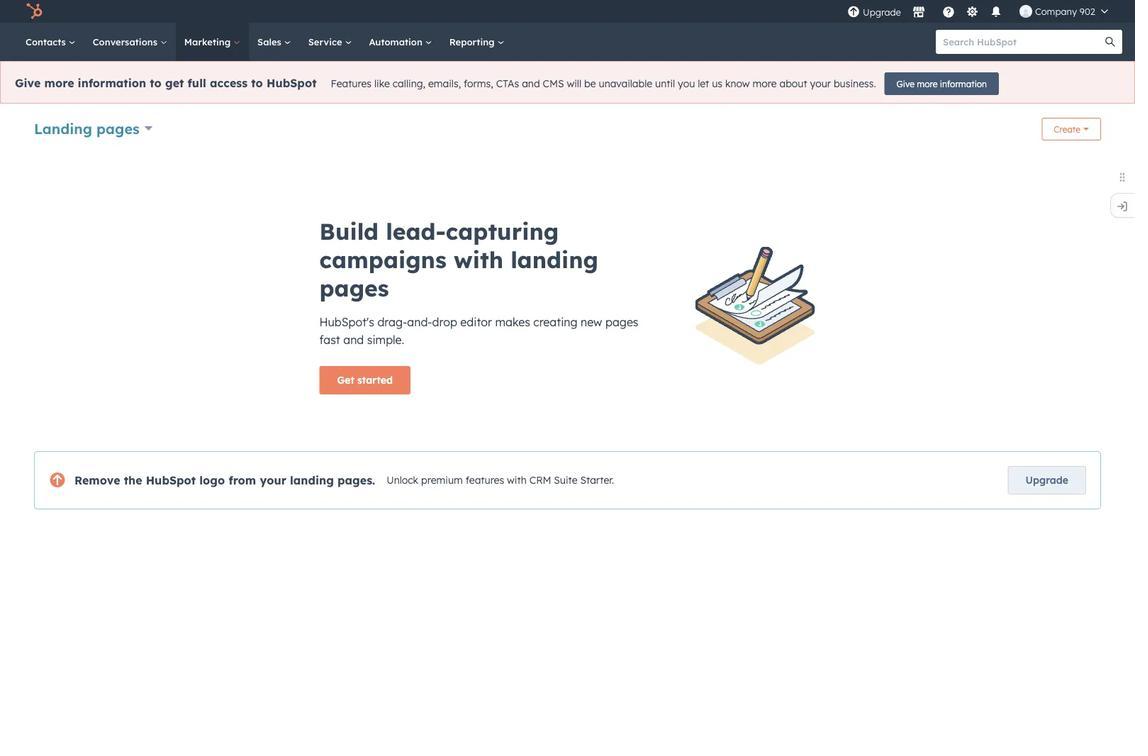 Task type: describe. For each thing, give the bounding box(es) containing it.
more for give more information to get full access to hubspot
[[44, 76, 74, 90]]

access
[[210, 76, 248, 90]]

notifications button
[[985, 0, 1009, 23]]

calling,
[[393, 77, 426, 90]]

hubspot's drag-and-drop editor makes creating new pages fast and simple.
[[320, 315, 639, 347]]

give for give more information to get full access to hubspot
[[15, 76, 41, 90]]

settings link
[[964, 4, 982, 19]]

sales
[[258, 36, 284, 48]]

marketplaces image
[[913, 6, 926, 19]]

know
[[726, 77, 750, 90]]

drop
[[432, 315, 457, 329]]

hubspot image
[[26, 3, 43, 20]]

pages inside hubspot's drag-and-drop editor makes creating new pages fast and simple.
[[606, 315, 639, 329]]

hubspot link
[[17, 3, 53, 20]]

from
[[229, 473, 256, 487]]

upgrade inside menu
[[863, 6, 902, 18]]

1 horizontal spatial your
[[811, 77, 831, 90]]

will
[[567, 77, 582, 90]]

create
[[1054, 124, 1081, 134]]

features
[[331, 77, 372, 90]]

cms
[[543, 77, 564, 90]]

capturing
[[446, 217, 559, 245]]

and-
[[407, 315, 432, 329]]

1 horizontal spatial with
[[507, 474, 527, 486]]

company
[[1036, 5, 1078, 17]]

company 902
[[1036, 5, 1096, 17]]

give more information to get full access to hubspot
[[15, 76, 317, 90]]

emails,
[[428, 77, 461, 90]]

conversations
[[93, 36, 160, 48]]

landing pages button
[[34, 118, 153, 139]]

premium
[[421, 474, 463, 486]]

business.
[[834, 77, 877, 90]]

mateo roberts image
[[1020, 5, 1033, 18]]

unavailable
[[599, 77, 653, 90]]

notifications image
[[990, 6, 1003, 19]]

search button
[[1099, 30, 1123, 54]]

marketing
[[184, 36, 233, 48]]

logo
[[200, 473, 225, 487]]

until
[[656, 77, 676, 90]]

starter.
[[581, 474, 614, 486]]

0 horizontal spatial hubspot
[[146, 473, 196, 487]]

2 to from the left
[[251, 76, 263, 90]]

give more information
[[897, 78, 988, 89]]

be
[[585, 77, 596, 90]]

menu containing company 902
[[846, 0, 1119, 23]]

1 vertical spatial your
[[260, 473, 287, 487]]

remove the hubspot logo from your landing pages.
[[74, 473, 375, 487]]

1 horizontal spatial more
[[753, 77, 777, 90]]

remove
[[74, 473, 120, 487]]

build lead-capturing campaigns with landing pages
[[320, 217, 599, 302]]

and inside hubspot's drag-and-drop editor makes creating new pages fast and simple.
[[344, 333, 364, 347]]

unlock premium features with crm suite starter.
[[387, 474, 614, 486]]

pages.
[[338, 473, 375, 487]]

upgrade image
[[848, 6, 860, 19]]

create button
[[1042, 118, 1102, 140]]

get
[[165, 76, 184, 90]]

contacts
[[26, 36, 69, 48]]

conversations link
[[84, 23, 176, 61]]

1 to from the left
[[150, 76, 162, 90]]

started
[[358, 374, 393, 386]]

editor
[[461, 315, 492, 329]]

crm
[[530, 474, 552, 486]]

campaigns
[[320, 245, 447, 274]]



Task type: locate. For each thing, give the bounding box(es) containing it.
0 horizontal spatial upgrade
[[863, 6, 902, 18]]

lead-
[[386, 217, 446, 245]]

0 horizontal spatial give
[[15, 76, 41, 90]]

marketing link
[[176, 23, 249, 61]]

1 horizontal spatial pages
[[320, 274, 389, 302]]

1 vertical spatial landing
[[290, 473, 334, 487]]

pages up hubspot's
[[320, 274, 389, 302]]

marketplaces button
[[904, 0, 934, 23]]

get started button
[[320, 366, 411, 394]]

more
[[44, 76, 74, 90], [753, 77, 777, 90], [917, 78, 938, 89]]

pages
[[97, 120, 140, 137], [320, 274, 389, 302], [606, 315, 639, 329]]

pages right landing
[[97, 120, 140, 137]]

get
[[337, 374, 355, 386]]

and
[[522, 77, 540, 90], [344, 333, 364, 347]]

menu
[[846, 0, 1119, 23]]

give more information link
[[885, 72, 1000, 95]]

hubspot right the
[[146, 473, 196, 487]]

hubspot's
[[320, 315, 375, 329]]

upgrade link
[[1009, 466, 1087, 494]]

0 vertical spatial pages
[[97, 120, 140, 137]]

0 horizontal spatial landing
[[290, 473, 334, 487]]

902
[[1080, 5, 1096, 17]]

landing up creating
[[511, 245, 599, 274]]

build
[[320, 217, 379, 245]]

features
[[466, 474, 505, 486]]

reporting
[[450, 36, 498, 48]]

give
[[15, 76, 41, 90], [897, 78, 915, 89]]

0 vertical spatial and
[[522, 77, 540, 90]]

1 vertical spatial pages
[[320, 274, 389, 302]]

0 vertical spatial landing
[[511, 245, 599, 274]]

1 horizontal spatial give
[[897, 78, 915, 89]]

1 horizontal spatial hubspot
[[267, 76, 317, 90]]

like
[[375, 77, 390, 90]]

hubspot
[[267, 76, 317, 90], [146, 473, 196, 487]]

forms,
[[464, 77, 494, 90]]

the
[[124, 473, 142, 487]]

to left the get
[[150, 76, 162, 90]]

upgrade inside upgrade link
[[1026, 474, 1069, 486]]

1 horizontal spatial landing
[[511, 245, 599, 274]]

landing
[[34, 120, 92, 137]]

and down hubspot's
[[344, 333, 364, 347]]

0 horizontal spatial information
[[78, 76, 146, 90]]

0 horizontal spatial pages
[[97, 120, 140, 137]]

you
[[678, 77, 695, 90]]

service
[[308, 36, 345, 48]]

help image
[[943, 6, 956, 19]]

1 horizontal spatial to
[[251, 76, 263, 90]]

more for give more information
[[917, 78, 938, 89]]

unlock
[[387, 474, 419, 486]]

1 horizontal spatial and
[[522, 77, 540, 90]]

service link
[[300, 23, 361, 61]]

1 horizontal spatial information
[[941, 78, 988, 89]]

company 902 button
[[1012, 0, 1117, 23]]

0 horizontal spatial with
[[454, 245, 504, 274]]

new
[[581, 315, 603, 329]]

1 vertical spatial hubspot
[[146, 473, 196, 487]]

landing left pages.
[[290, 473, 334, 487]]

0 horizontal spatial your
[[260, 473, 287, 487]]

drag-
[[378, 315, 407, 329]]

contacts link
[[17, 23, 84, 61]]

to
[[150, 76, 162, 90], [251, 76, 263, 90]]

2 vertical spatial pages
[[606, 315, 639, 329]]

2 horizontal spatial pages
[[606, 315, 639, 329]]

creating
[[534, 315, 578, 329]]

search image
[[1106, 37, 1116, 47]]

2 horizontal spatial more
[[917, 78, 938, 89]]

pages inside popup button
[[97, 120, 140, 137]]

0 vertical spatial hubspot
[[267, 76, 317, 90]]

pages inside build lead-capturing campaigns with landing pages
[[320, 274, 389, 302]]

give down "contacts" at the left
[[15, 76, 41, 90]]

about
[[780, 77, 808, 90]]

settings image
[[967, 6, 979, 19]]

Search HubSpot search field
[[936, 30, 1110, 54]]

us
[[712, 77, 723, 90]]

help button
[[937, 0, 961, 23]]

0 horizontal spatial more
[[44, 76, 74, 90]]

simple.
[[367, 333, 405, 347]]

with left crm
[[507, 474, 527, 486]]

let
[[698, 77, 710, 90]]

get started
[[337, 374, 393, 386]]

give right business.
[[897, 78, 915, 89]]

makes
[[495, 315, 531, 329]]

your
[[811, 77, 831, 90], [260, 473, 287, 487]]

to right access on the top of page
[[251, 76, 263, 90]]

suite
[[554, 474, 578, 486]]

automation
[[369, 36, 425, 48]]

features like calling, emails, forms, ctas and cms will be unavailable until you let us know more about your business.
[[331, 77, 877, 90]]

with
[[454, 245, 504, 274], [507, 474, 527, 486]]

1 vertical spatial and
[[344, 333, 364, 347]]

with inside build lead-capturing campaigns with landing pages
[[454, 245, 504, 274]]

1 vertical spatial upgrade
[[1026, 474, 1069, 486]]

information for give more information
[[941, 78, 988, 89]]

fast
[[320, 333, 340, 347]]

your right about
[[811, 77, 831, 90]]

landing pages
[[34, 120, 140, 137]]

full
[[188, 76, 206, 90]]

more inside 'give more information' link
[[917, 78, 938, 89]]

your right from
[[260, 473, 287, 487]]

landing
[[511, 245, 599, 274], [290, 473, 334, 487]]

automation link
[[361, 23, 441, 61]]

and left "cms"
[[522, 77, 540, 90]]

landing inside build lead-capturing campaigns with landing pages
[[511, 245, 599, 274]]

give for give more information
[[897, 78, 915, 89]]

ctas
[[496, 77, 519, 90]]

0 vertical spatial with
[[454, 245, 504, 274]]

information for give more information to get full access to hubspot
[[78, 76, 146, 90]]

with up editor
[[454, 245, 504, 274]]

1 vertical spatial with
[[507, 474, 527, 486]]

reporting link
[[441, 23, 513, 61]]

pages right new
[[606, 315, 639, 329]]

1 horizontal spatial upgrade
[[1026, 474, 1069, 486]]

0 vertical spatial your
[[811, 77, 831, 90]]

0 horizontal spatial to
[[150, 76, 162, 90]]

landing pages banner
[[34, 114, 1102, 146]]

0 vertical spatial upgrade
[[863, 6, 902, 18]]

0 horizontal spatial and
[[344, 333, 364, 347]]

upgrade
[[863, 6, 902, 18], [1026, 474, 1069, 486]]

hubspot down 'sales' link
[[267, 76, 317, 90]]

information
[[78, 76, 146, 90], [941, 78, 988, 89]]

sales link
[[249, 23, 300, 61]]



Task type: vqa. For each thing, say whether or not it's contained in the screenshot.
Next for Next fiscal year The next fiscal year
no



